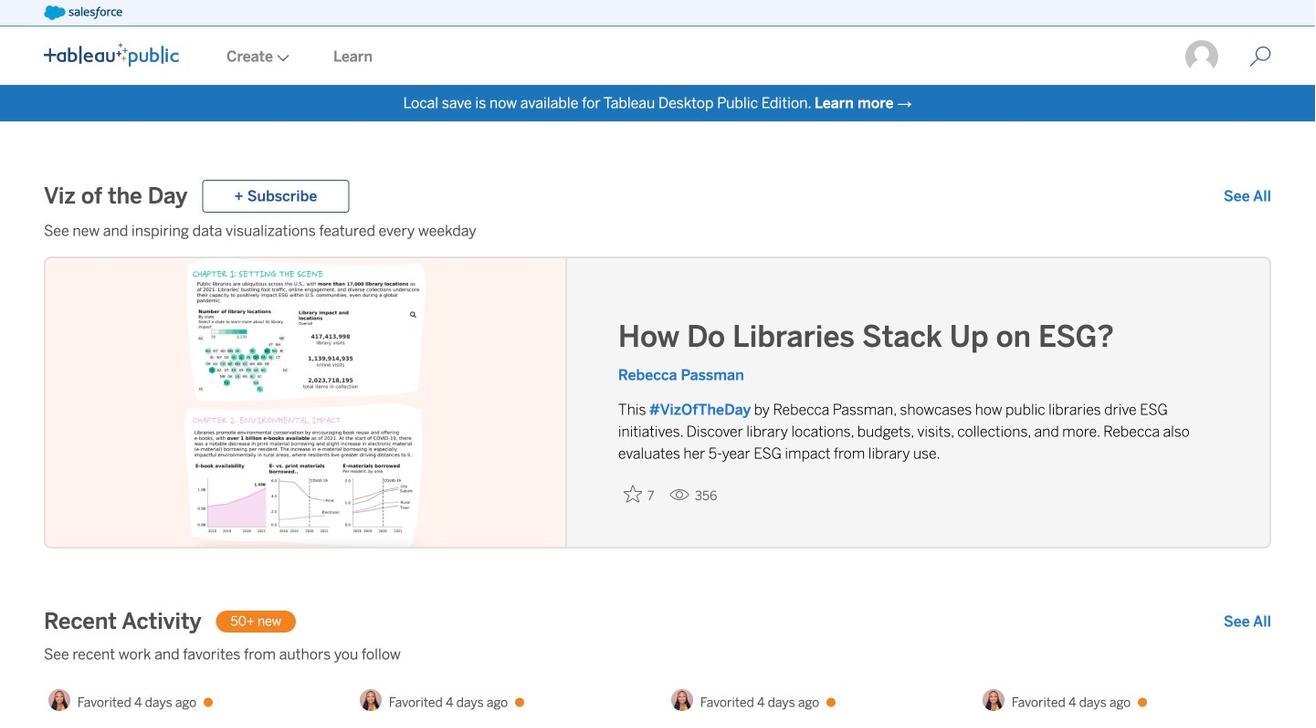 Task type: locate. For each thing, give the bounding box(es) containing it.
1 maureen okonkwo image from the left
[[48, 690, 70, 712]]

tableau public viz of the day image
[[46, 257, 567, 549]]

0 horizontal spatial maureen okonkwo image
[[48, 690, 70, 712]]

see new and inspiring data visualizations featured every weekday element
[[44, 220, 1272, 242]]

2 horizontal spatial maureen okonkwo image
[[983, 690, 1005, 712]]

logo image
[[44, 43, 179, 67]]

maureen okonkwo image
[[48, 690, 70, 712], [671, 690, 693, 712], [983, 690, 1005, 712]]

3 maureen okonkwo image from the left
[[983, 690, 1005, 712]]

add favorite image
[[624, 485, 642, 503]]

viz of the day heading
[[44, 182, 188, 211]]

1 horizontal spatial maureen okonkwo image
[[671, 690, 693, 712]]

Add Favorite button
[[618, 479, 662, 509]]

maureen okonkwo image
[[360, 690, 382, 712]]

see all viz of the day element
[[1224, 185, 1272, 207]]

t.turtle image
[[1184, 38, 1221, 75]]



Task type: describe. For each thing, give the bounding box(es) containing it.
create image
[[273, 54, 290, 62]]

see all recent activity element
[[1224, 611, 1272, 633]]

2 maureen okonkwo image from the left
[[671, 690, 693, 712]]

see recent work and favorites from authors you follow element
[[44, 644, 1272, 666]]

recent activity heading
[[44, 608, 202, 637]]

go to search image
[[1228, 46, 1294, 68]]

salesforce logo image
[[44, 5, 122, 20]]



